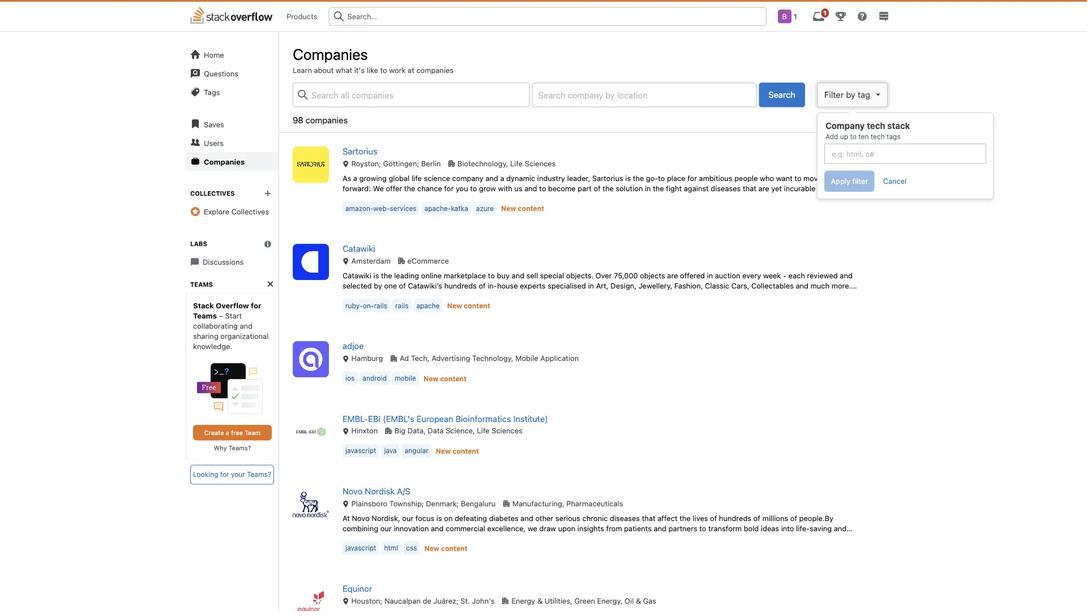 Task type: vqa. For each thing, say whether or not it's contained in the screenshot.


Task type: locate. For each thing, give the bounding box(es) containing it.
of left in-
[[479, 281, 486, 290]]

research
[[546, 194, 576, 203]]

our up innovation
[[402, 514, 413, 523]]

and up organizational
[[240, 322, 253, 330]]

sell
[[526, 271, 538, 280]]

companies up about
[[293, 45, 368, 63]]

1 vertical spatial javascript
[[345, 544, 376, 552]]

javascript link down hinxton
[[343, 444, 379, 458]]

javascript link down combining
[[343, 542, 379, 555]]

0 vertical spatial our
[[402, 514, 413, 523]]

1 vertical spatial companies
[[204, 157, 245, 166]]

catawiki for catawiki
[[343, 244, 375, 254]]

new down us on the top
[[501, 205, 516, 213]]

life
[[510, 159, 523, 168], [477, 427, 490, 435]]

of right the part
[[594, 184, 601, 193]]

users link
[[186, 134, 279, 152]]

by left tag
[[846, 90, 855, 100]]

0 vertical spatial teams?
[[229, 445, 251, 452]]

looking
[[193, 471, 218, 479]]

is up solution
[[625, 174, 631, 182]]

0 vertical spatial hundreds
[[444, 281, 477, 290]]

and down the part
[[578, 194, 590, 203]]

are inside the catawiki is the leading online marketplace to buy and sell special objects. over 75,000 objects are offered in auction every week - each reviewed and selected by one of catawiki's hundreds of in-house experts specialised in art, design, jewellery, fashion, classic cars, collectables and much more. catawiki is headquartered in amsterdam with over 750 employees across the world.
[[667, 271, 678, 280]]

ios link
[[343, 372, 357, 385]]

1 left achievements image
[[823, 9, 827, 17]]

royston; göttingen; berlin
[[349, 159, 441, 168]]

1 horizontal spatial sartorius
[[592, 174, 623, 182]]

sartorius up royston;
[[343, 146, 378, 156]]

javascript link for html
[[343, 542, 379, 555]]

collectives inside dropdown button
[[190, 190, 235, 197]]

site switcher image
[[879, 11, 889, 22]]

filter by tag
[[824, 90, 870, 100]]

1 vertical spatial novo
[[352, 514, 370, 523]]

denmark;
[[426, 499, 459, 508]]

pharmaceuticals
[[566, 499, 623, 508]]

companies for companies learn about what it's like to work at companies
[[293, 45, 368, 63]]

grow
[[479, 184, 496, 193]]

0 vertical spatial with
[[498, 184, 512, 193]]

is left on
[[436, 514, 442, 523]]

selected
[[343, 281, 372, 290]]

javascript for html
[[345, 544, 376, 552]]

novo inside at novo nordisk, our focus is on defeating diabetes and other serious chronic diseases that affect the lives of hundreds of millions of people.by combining our innovation and commercial excellence, we draw upon insights from patients and partners to transform bold ideas into life-saving and preventive medicines. check out our digital roles:
[[352, 514, 370, 523]]

teams inside stack overflow for teams
[[193, 312, 217, 320]]

that up patients
[[642, 514, 655, 523]]

john's
[[472, 597, 495, 605]]

of up the into
[[790, 514, 797, 523]]

2 & from the left
[[636, 597, 641, 605]]

new content for novo nordisk a/s
[[424, 545, 467, 553]]

2 horizontal spatial a
[[500, 174, 504, 182]]

companies for companies
[[204, 157, 245, 166]]

novo up plainsboro
[[343, 486, 363, 496]]

1 vertical spatial our
[[380, 524, 392, 533]]

new content for sartorius
[[501, 205, 544, 213]]

technology,
[[472, 354, 513, 363]]

to inside companies learn about what it's like to work at companies
[[380, 66, 387, 74]]

a right the as
[[353, 174, 357, 182]]

& right energy
[[537, 597, 542, 605]]

tags link
[[186, 83, 279, 101]]

javascript down hinxton
[[345, 447, 376, 455]]

with down in-
[[483, 292, 497, 300]]

1 vertical spatial amsterdam
[[442, 292, 481, 300]]

java
[[384, 447, 397, 455]]

explore
[[204, 208, 229, 216]]

None search field
[[324, 7, 771, 26]]

0 vertical spatial are
[[758, 184, 769, 193]]

to inside at novo nordisk, our focus is on defeating diabetes and other serious chronic diseases that affect the lives of hundreds of millions of people.by combining our innovation and commercial excellence, we draw upon insights from patients and partners to transform bold ideas into life-saving and preventive medicines. check out our digital roles:
[[699, 524, 706, 533]]

1 vertical spatial life
[[505, 194, 515, 203]]

1 catawiki from the top
[[343, 244, 375, 254]]

by left the "one"
[[374, 281, 382, 290]]

tech up ten on the top right
[[867, 121, 885, 131]]

e.g. html, c# text field
[[826, 145, 939, 162]]

utilities,
[[544, 597, 572, 605]]

0 horizontal spatial hundreds
[[444, 281, 477, 290]]

the up partners
[[680, 514, 691, 523]]

1 vertical spatial are
[[667, 271, 678, 280]]

0 vertical spatial sciences
[[525, 159, 556, 168]]

to inside company tech stack add up to ten tech tags
[[850, 133, 857, 140]]

1 horizontal spatial amsterdam
[[442, 292, 481, 300]]

life down us on the top
[[505, 194, 515, 203]]

2 horizontal spatial our
[[456, 534, 468, 543]]

0 horizontal spatial amsterdam
[[349, 257, 391, 265]]

across
[[570, 292, 593, 300]]

1 right bob builder's user avatar
[[794, 12, 797, 20]]

0 horizontal spatial sartorius
[[343, 146, 378, 156]]

manufacturing, pharmaceuticals
[[510, 499, 623, 508]]

growing
[[359, 174, 387, 182]]

hundreds down 'marketplace'
[[444, 281, 477, 290]]

new down tech,
[[423, 375, 438, 383]]

for left "your"
[[220, 471, 229, 479]]

explore collectives
[[204, 208, 269, 216]]

1 horizontal spatial that
[[743, 184, 756, 193]]

data
[[428, 427, 444, 435]]

new content down us on the top
[[501, 205, 544, 213]]

global
[[389, 174, 410, 182]]

to down industry in the top of the page
[[539, 184, 546, 193]]

1 vertical spatial catawiki
[[343, 271, 371, 280]]

0 horizontal spatial a
[[226, 429, 229, 436]]

1 rails from the left
[[374, 302, 387, 310]]

to right up
[[850, 133, 857, 140]]

novo up combining
[[352, 514, 370, 523]]

special
[[540, 271, 564, 280]]

1 javascript link from the top
[[343, 444, 379, 458]]

for down grow
[[494, 194, 503, 203]]

1 javascript from the top
[[345, 447, 376, 455]]

teams up stack
[[190, 281, 213, 288]]

fight
[[666, 184, 682, 193]]

0 vertical spatial life
[[510, 159, 523, 168]]

1 horizontal spatial are
[[758, 184, 769, 193]]

is inside at novo nordisk, our focus is on defeating diabetes and other serious chronic diseases that affect the lives of hundreds of millions of people.by combining our innovation and commercial excellence, we draw upon insights from patients and partners to transform bold ideas into life-saving and preventive medicines. check out our digital roles:
[[436, 514, 442, 523]]

1 horizontal spatial by
[[846, 90, 855, 100]]

css
[[406, 544, 417, 552]]

1 vertical spatial with
[[483, 292, 497, 300]]

1 horizontal spatial life
[[510, 159, 523, 168]]

0 horizontal spatial &
[[537, 597, 542, 605]]

mobile
[[515, 354, 538, 363]]

upon
[[558, 524, 575, 533]]

company tech stack add up to ten tech tags
[[825, 121, 910, 140]]

companies inside companies learn about what it's like to work at companies
[[293, 45, 368, 63]]

amsterdam down the catawiki link
[[349, 257, 391, 265]]

excellence,
[[487, 524, 526, 533]]

products link
[[280, 8, 324, 25]]

apache
[[416, 302, 440, 310]]

1 horizontal spatial companies
[[416, 66, 454, 74]]

collectives up "explore"
[[190, 190, 235, 197]]

1 horizontal spatial life
[[505, 194, 515, 203]]

rails down the headquartered
[[395, 302, 408, 310]]

1 menu bar
[[771, 2, 895, 31]]

diseases
[[711, 184, 741, 193], [610, 514, 640, 523]]

tech right ten on the top right
[[871, 133, 885, 140]]

sciences down the institute)
[[492, 427, 523, 435]]

apache link
[[414, 299, 443, 313]]

companies right at
[[416, 66, 454, 74]]

in down go-
[[645, 184, 651, 193]]

0 vertical spatial science
[[424, 174, 450, 182]]

1 vertical spatial companies
[[306, 115, 348, 125]]

0 vertical spatial collectives
[[190, 190, 235, 197]]

for right overflow
[[251, 301, 261, 310]]

is inside as a growing global life science company and a dynamic industry leader, sartorius is the go-to place for ambitious people who want to move things forward: we offer the chance for you to grow with us and to become part of the solution in the fight against diseases that are yet incurable or untreatable. to enable new technological breakthroughs for life science research and the biophar...
[[625, 174, 631, 182]]

the inside at novo nordisk, our focus is on defeating diabetes and other serious chronic diseases that affect the lives of hundreds of millions of people.by combining our innovation and commercial excellence, we draw upon insights from patients and partners to transform bold ideas into life-saving and preventive medicines. check out our digital roles:
[[680, 514, 691, 523]]

amazon-web-services link
[[343, 201, 419, 215]]

new content down the out
[[424, 545, 467, 553]]

0 vertical spatial sartorius
[[343, 146, 378, 156]]

home
[[204, 50, 224, 59]]

1 horizontal spatial diseases
[[711, 184, 741, 193]]

0 horizontal spatial diseases
[[610, 514, 640, 523]]

to down lives
[[699, 524, 706, 533]]

teams? right "your"
[[247, 471, 271, 479]]

enable
[[353, 194, 376, 203]]

2 rails from the left
[[395, 302, 408, 310]]

hundreds inside the catawiki is the leading online marketplace to buy and sell special objects. over 75,000 objects are offered in auction every week - each reviewed and selected by one of catawiki's hundreds of in-house experts specialised in art, design, jewellery, fashion, classic cars, collectables and much more. catawiki is headquartered in amsterdam with over 750 employees across the world.
[[444, 281, 477, 290]]

1 horizontal spatial science
[[517, 194, 544, 203]]

0 vertical spatial that
[[743, 184, 756, 193]]

amazon-
[[345, 204, 373, 212]]

go-
[[646, 174, 658, 182]]

and left sell
[[512, 271, 524, 280]]

to
[[343, 194, 351, 203]]

0 horizontal spatial sciences
[[492, 427, 523, 435]]

companies right 98
[[306, 115, 348, 125]]

teams? inside 'link'
[[229, 445, 251, 452]]

that inside as a growing global life science company and a dynamic industry leader, sartorius is the go-to place for ambitious people who want to move things forward: we offer the chance for you to grow with us and to become part of the solution in the fight against diseases that are yet incurable or untreatable. to enable new technological breakthroughs for life science research and the biophar...
[[743, 184, 756, 193]]

0 horizontal spatial companies
[[306, 115, 348, 125]]

and down each at the right top
[[796, 281, 808, 290]]

solution
[[616, 184, 643, 193]]

diseases down ambitious
[[711, 184, 741, 193]]

for inside stack overflow for teams
[[251, 301, 261, 310]]

1 horizontal spatial a
[[353, 174, 357, 182]]

0 vertical spatial companies
[[293, 45, 368, 63]]

2 javascript from the top
[[345, 544, 376, 552]]

angular link
[[402, 444, 431, 458]]

amsterdam down 'marketplace'
[[442, 292, 481, 300]]

of up the headquartered
[[399, 281, 406, 290]]

0 horizontal spatial companies
[[204, 157, 245, 166]]

a down biotechnology, life sciences
[[500, 174, 504, 182]]

users
[[204, 139, 224, 147]]

0 horizontal spatial rails
[[374, 302, 387, 310]]

1 horizontal spatial sciences
[[525, 159, 556, 168]]

tech,
[[411, 354, 429, 363]]

questions
[[204, 69, 238, 78]]

to down company
[[470, 184, 477, 193]]

company
[[825, 121, 865, 131]]

hamburg
[[349, 354, 383, 363]]

berlin
[[421, 159, 441, 168]]

we
[[373, 184, 384, 193]]

diabetes
[[489, 514, 518, 523]]

rails link
[[392, 299, 411, 313]]

0 vertical spatial life
[[412, 174, 422, 182]]

rails
[[374, 302, 387, 310], [395, 302, 408, 310]]

why teams? link
[[193, 441, 272, 457]]

0 vertical spatial companies
[[416, 66, 454, 74]]

1 horizontal spatial rails
[[395, 302, 408, 310]]

new right apache link
[[447, 302, 462, 310]]

catawiki is the leading online marketplace to buy and sell special objects. over 75,000 objects are offered in auction every week - each reviewed and selected by one of catawiki's hundreds of in-house experts specialised in art, design, jewellery, fashion, classic cars, collectables and much more. catawiki is headquartered in amsterdam with over 750 employees across the world.
[[343, 271, 853, 300]]

hundreds inside at novo nordisk, our focus is on defeating diabetes and other serious chronic diseases that affect the lives of hundreds of millions of people.by combining our innovation and commercial excellence, we draw upon insights from patients and partners to transform bold ideas into life-saving and preventive medicines. check out our digital roles:
[[719, 514, 751, 523]]

new content
[[501, 205, 544, 213], [447, 302, 490, 310], [423, 375, 467, 383], [436, 447, 479, 455], [424, 545, 467, 553]]

science down us on the top
[[517, 194, 544, 203]]

knowledge.
[[193, 342, 232, 350]]

life up chance
[[412, 174, 422, 182]]

1 vertical spatial javascript link
[[343, 542, 379, 555]]

1 vertical spatial that
[[642, 514, 655, 523]]

a left free at the left bottom of page
[[226, 429, 229, 436]]

android
[[363, 374, 387, 382]]

companies down users link
[[204, 157, 245, 166]]

employees
[[531, 292, 568, 300]]

diseases up the from
[[610, 514, 640, 523]]

specialised
[[548, 281, 586, 290]]

marketplace
[[444, 271, 486, 280]]

in-
[[488, 281, 497, 290]]

0 vertical spatial javascript
[[345, 447, 376, 455]]

collectives down collectives dropdown button
[[231, 208, 269, 216]]

0 horizontal spatial that
[[642, 514, 655, 523]]

in inside as a growing global life science company and a dynamic industry leader, sartorius is the go-to place for ambitious people who want to move things forward: we offer the chance for you to grow with us and to become part of the solution in the fight against diseases that are yet incurable or untreatable. to enable new technological breakthroughs for life science research and the biophar...
[[645, 184, 651, 193]]

0 vertical spatial by
[[846, 90, 855, 100]]

big
[[394, 427, 406, 435]]

0 vertical spatial javascript link
[[343, 444, 379, 458]]

1 vertical spatial teams
[[193, 312, 217, 320]]

to right like at the left of page
[[380, 66, 387, 74]]

become
[[548, 184, 576, 193]]

the left the biophar... at the top right
[[592, 194, 604, 203]]

0 horizontal spatial 1
[[794, 12, 797, 20]]

apache-
[[424, 204, 451, 212]]

to left place on the top of page
[[658, 174, 665, 182]]

0 horizontal spatial are
[[667, 271, 678, 280]]

0 horizontal spatial with
[[483, 292, 497, 300]]

a for as a growing global life science company and a dynamic industry leader, sartorius is the go-to place for ambitious people who want to move things forward: we offer the chance for you to grow with us and to become part of the solution in the fight against diseases that are yet incurable or untreatable. to enable new technological breakthroughs for life science research and the biophar...
[[353, 174, 357, 182]]

0 horizontal spatial science
[[424, 174, 450, 182]]

1 vertical spatial hundreds
[[719, 514, 751, 523]]

1 & from the left
[[537, 597, 542, 605]]

2 vertical spatial our
[[456, 534, 468, 543]]

1 horizontal spatial companies
[[293, 45, 368, 63]]

0 vertical spatial diseases
[[711, 184, 741, 193]]

and right the saving
[[834, 524, 847, 533]]

new content down advertising at the bottom left of page
[[423, 375, 467, 383]]

company tech stack menu
[[817, 110, 994, 199]]

content down science, on the left bottom
[[453, 447, 479, 455]]

hundreds up transform
[[719, 514, 751, 523]]

1 vertical spatial science
[[517, 194, 544, 203]]

1 horizontal spatial hundreds
[[719, 514, 751, 523]]

move
[[803, 174, 822, 182]]

2 vertical spatial catawiki
[[343, 292, 371, 300]]

rails left rails "link"
[[374, 302, 387, 310]]

1 vertical spatial sciences
[[492, 427, 523, 435]]

1 vertical spatial sartorius
[[592, 174, 623, 182]]

place
[[667, 174, 685, 182]]

0 horizontal spatial by
[[374, 281, 382, 290]]

1 vertical spatial diseases
[[610, 514, 640, 523]]

teams down stack
[[193, 312, 217, 320]]

in up classic
[[707, 271, 713, 280]]

by inside 'dropdown button'
[[846, 90, 855, 100]]

1 horizontal spatial &
[[636, 597, 641, 605]]

looking for your teams?
[[193, 471, 271, 479]]

our down commercial
[[456, 534, 468, 543]]

mobile link
[[392, 372, 419, 385]]

content down the out
[[441, 545, 467, 553]]

focus
[[416, 514, 434, 523]]

0 horizontal spatial life
[[477, 427, 490, 435]]

content down advertising at the bottom left of page
[[440, 375, 467, 383]]

new content down 'marketplace'
[[447, 302, 490, 310]]

royston;
[[351, 159, 381, 168]]

and up grow
[[485, 174, 498, 182]]

a/s
[[397, 486, 410, 496]]

1 vertical spatial by
[[374, 281, 382, 290]]

2 catawiki from the top
[[343, 271, 371, 280]]

0 horizontal spatial life
[[412, 174, 422, 182]]

1 horizontal spatial 1
[[823, 9, 827, 17]]

to up in-
[[488, 271, 495, 280]]

for inside dropdown button
[[220, 471, 229, 479]]

combining
[[343, 524, 378, 533]]

big data, data science, life sciences
[[392, 427, 523, 435]]

ten
[[858, 133, 869, 140]]

part
[[578, 184, 592, 193]]

0 vertical spatial catawiki
[[343, 244, 375, 254]]

township;
[[389, 499, 424, 508]]

people
[[734, 174, 758, 182]]

2 javascript link from the top
[[343, 542, 379, 555]]

collectives button
[[190, 189, 279, 198]]

life up dynamic
[[510, 159, 523, 168]]

1 horizontal spatial with
[[498, 184, 512, 193]]

1 vertical spatial teams?
[[247, 471, 271, 479]]

& right oil
[[636, 597, 641, 605]]

javascript down the preventive
[[345, 544, 376, 552]]

ecommerce
[[405, 257, 449, 265]]

start
[[225, 312, 242, 320]]

are up fashion,
[[667, 271, 678, 280]]

diseases inside at novo nordisk, our focus is on defeating diabetes and other serious chronic diseases that affect the lives of hundreds of millions of people.by combining our innovation and commercial excellence, we draw upon insights from patients and partners to transform bold ideas into life-saving and preventive medicines. check out our digital roles:
[[610, 514, 640, 523]]

for
[[687, 174, 697, 182], [444, 184, 454, 193], [494, 194, 503, 203], [251, 301, 261, 310], [220, 471, 229, 479]]

content down in-
[[464, 302, 490, 310]]

saves link
[[186, 115, 279, 134]]

content down us on the top
[[518, 205, 544, 213]]

equinor
[[343, 584, 372, 594]]



Task type: describe. For each thing, give the bounding box(es) containing it.
of up bold
[[753, 514, 760, 523]]

objects.
[[566, 271, 594, 280]]

in up apache
[[434, 292, 440, 300]]

amsterdam inside the catawiki is the leading online marketplace to buy and sell special objects. over 75,000 objects are offered in auction every week - each reviewed and selected by one of catawiki's hundreds of in-house experts specialised in art, design, jewellery, fashion, classic cars, collectables and much more. catawiki is headquartered in amsterdam with over 750 employees across the world.
[[442, 292, 481, 300]]

0 vertical spatial tech
[[867, 121, 885, 131]]

for up against
[[687, 174, 697, 182]]

sharing
[[193, 332, 218, 340]]

patients
[[624, 524, 652, 533]]

0 vertical spatial novo
[[343, 486, 363, 496]]

house
[[497, 281, 518, 290]]

help center and other resources image
[[857, 11, 867, 22]]

javascript link for java
[[343, 444, 379, 458]]

1 vertical spatial collectives
[[231, 208, 269, 216]]

labs button
[[190, 240, 279, 248]]

and up we
[[521, 514, 533, 523]]

and inside – start collaborating and sharing organizational knowledge.
[[240, 322, 253, 330]]

the down go-
[[653, 184, 664, 193]]

for left you
[[444, 184, 454, 193]]

teams? inside dropdown button
[[247, 471, 271, 479]]

apache-kafka link
[[422, 201, 471, 215]]

over
[[499, 292, 514, 300]]

st.
[[461, 597, 470, 605]]

content for novo nordisk a/s
[[441, 545, 467, 553]]

new down data
[[436, 447, 451, 455]]

of inside as a growing global life science company and a dynamic industry leader, sartorius is the go-to place for ambitious people who want to move things forward: we offer the chance for you to grow with us and to become part of the solution in the fight against diseases that are yet incurable or untreatable. to enable new technological breakthroughs for life science research and the biophar...
[[594, 184, 601, 193]]

azure
[[476, 204, 494, 212]]

manufacturing,
[[512, 499, 564, 508]]

roles:
[[493, 534, 512, 543]]

to up incurable
[[795, 174, 801, 182]]

– start collaborating and sharing organizational knowledge.
[[193, 312, 269, 350]]

the up the biophar... at the top right
[[603, 184, 614, 193]]

filter by tag button
[[817, 83, 888, 107]]

bob builder's user avatar image
[[778, 10, 791, 23]]

sartorius inside as a growing global life science company and a dynamic industry leader, sartorius is the go-to place for ambitious people who want to move things forward: we offer the chance for you to grow with us and to become part of the solution in the fight against diseases that are yet incurable or untreatable. to enable new technological breakthroughs for life science research and the biophar...
[[592, 174, 623, 182]]

partners
[[669, 524, 697, 533]]

juárez;
[[433, 597, 458, 605]]

css link
[[403, 542, 420, 555]]

with inside the catawiki is the leading online marketplace to buy and sell special objects. over 75,000 objects are offered in auction every week - each reviewed and selected by one of catawiki's hundreds of in-house experts specialised in art, design, jewellery, fashion, classic cars, collectables and much more. catawiki is headquartered in amsterdam with over 750 employees across the world.
[[483, 292, 497, 300]]

of right lives
[[710, 514, 717, 523]]

companies inside companies learn about what it's like to work at companies
[[416, 66, 454, 74]]

and up check
[[431, 524, 444, 533]]

innovation
[[394, 524, 429, 533]]

energy,
[[597, 597, 623, 605]]

the up the "one"
[[381, 271, 392, 280]]

that inside at novo nordisk, our focus is on defeating diabetes and other serious chronic diseases that affect the lives of hundreds of millions of people.by combining our innovation and commercial excellence, we draw upon insights from patients and partners to transform bold ideas into life-saving and preventive medicines. check out our digital roles:
[[642, 514, 655, 523]]

catawiki for catawiki is the leading online marketplace to buy and sell special objects. over 75,000 objects are offered in auction every week - each reviewed and selected by one of catawiki's hundreds of in-house experts specialised in art, design, jewellery, fashion, classic cars, collectables and much more. catawiki is headquartered in amsterdam with over 750 employees across the world.
[[343, 271, 371, 280]]

classic
[[705, 281, 729, 290]]

-
[[783, 271, 786, 280]]

commercial
[[446, 524, 485, 533]]

chance
[[417, 184, 442, 193]]

1 horizontal spatial our
[[402, 514, 413, 523]]

with inside as a growing global life science company and a dynamic industry leader, sartorius is the go-to place for ambitious people who want to move things forward: we offer the chance for you to grow with us and to become part of the solution in the fight against diseases that are yet incurable or untreatable. to enable new technological breakthroughs for life science research and the biophar...
[[498, 184, 512, 193]]

create
[[204, 429, 224, 436]]

1 1 link from the left
[[771, 2, 807, 31]]

saving
[[810, 524, 832, 533]]

ios
[[345, 374, 355, 382]]

insights
[[577, 524, 604, 533]]

reviewed
[[807, 271, 838, 280]]

more.
[[832, 281, 851, 290]]

who
[[760, 174, 774, 182]]

stack
[[193, 301, 214, 310]]

oil
[[625, 597, 634, 605]]

new for sartorius
[[501, 205, 516, 213]]

organizational
[[220, 332, 269, 340]]

1 vertical spatial tech
[[871, 133, 885, 140]]

new for catawiki
[[447, 302, 462, 310]]

draw
[[539, 524, 556, 533]]

0 vertical spatial amsterdam
[[349, 257, 391, 265]]

in left art,
[[588, 281, 594, 290]]

services
[[390, 204, 416, 212]]

diseases inside as a growing global life science company and a dynamic industry leader, sartorius is the go-to place for ambitious people who want to move things forward: we offer the chance for you to grow with us and to become part of the solution in the fight against diseases that are yet incurable or untreatable. to enable new technological breakthroughs for life science research and the biophar...
[[711, 184, 741, 193]]

headquartered
[[381, 292, 432, 300]]

is left "leading"
[[373, 271, 379, 280]]

by inside the catawiki is the leading online marketplace to buy and sell special objects. over 75,000 objects are offered in auction every week - each reviewed and selected by one of catawiki's hundreds of in-house experts specialised in art, design, jewellery, fashion, classic cars, collectables and much more. catawiki is headquartered in amsterdam with over 750 employees across the world.
[[374, 281, 382, 290]]

and up more.
[[840, 271, 853, 280]]

1 vertical spatial life
[[477, 427, 490, 435]]

new for novo nordisk a/s
[[424, 545, 439, 553]]

dismiss image
[[266, 280, 274, 288]]

why
[[214, 445, 227, 452]]

defeating
[[455, 514, 487, 523]]

chronic
[[582, 514, 608, 523]]

buy
[[497, 271, 510, 280]]

ambitious
[[699, 174, 732, 182]]

embl-ebi (embl's european bioinformatics institute)
[[343, 414, 548, 424]]

team
[[245, 429, 261, 436]]

week
[[763, 271, 781, 280]]

bioinformatics
[[456, 414, 511, 424]]

ruby-on-rails
[[345, 302, 387, 310]]

science,
[[446, 427, 475, 435]]

de
[[423, 597, 431, 605]]

serious
[[555, 514, 580, 523]]

check
[[419, 534, 441, 543]]

Search company by location text field
[[532, 83, 757, 107]]

digital
[[470, 534, 491, 543]]

energy & utilities, green energy, oil & gas
[[509, 597, 656, 605]]

the down art,
[[595, 292, 606, 300]]

medicines.
[[380, 534, 417, 543]]

content for sartorius
[[518, 205, 544, 213]]

adjoe
[[343, 341, 364, 351]]

rails inside "link"
[[395, 302, 408, 310]]

saves
[[204, 120, 224, 129]]

3 catawiki from the top
[[343, 292, 371, 300]]

overflow
[[216, 301, 249, 310]]

are inside as a growing global life science company and a dynamic industry leader, sartorius is the go-to place for ambitious people who want to move things forward: we offer the chance for you to grow with us and to become part of the solution in the fight against diseases that are yet incurable or untreatable. to enable new technological breakthroughs for life science research and the biophar...
[[758, 184, 769, 193]]

advertising
[[432, 354, 470, 363]]

2 1 link from the left
[[807, 2, 830, 31]]

yet
[[771, 184, 782, 193]]

other
[[535, 514, 553, 523]]

transform
[[708, 524, 742, 533]]

world.
[[608, 292, 629, 300]]

questions link
[[186, 64, 279, 83]]

0 horizontal spatial our
[[380, 524, 392, 533]]

Search all companies text field
[[293, 83, 530, 107]]

forward:
[[343, 184, 371, 193]]

bengaluru
[[461, 499, 496, 508]]

gas
[[643, 597, 656, 605]]

leader,
[[567, 174, 590, 182]]

lives
[[693, 514, 708, 523]]

cars,
[[731, 281, 749, 290]]

new content down 'big data, data science, life sciences'
[[436, 447, 479, 455]]

to inside the catawiki is the leading online marketplace to buy and sell special objects. over 75,000 objects are offered in auction every week - each reviewed and selected by one of catawiki's hundreds of in-house experts specialised in art, design, jewellery, fashion, classic cars, collectables and much more. catawiki is headquartered in amsterdam with over 750 employees across the world.
[[488, 271, 495, 280]]

offer
[[386, 184, 402, 193]]

and right us on the top
[[524, 184, 537, 193]]

Search text field
[[329, 7, 767, 26]]

design,
[[611, 281, 636, 290]]

mobile
[[395, 374, 416, 382]]

html link
[[381, 542, 401, 555]]

industry
[[537, 174, 565, 182]]

the left go-
[[633, 174, 644, 182]]

it's
[[354, 66, 365, 74]]

catawiki's
[[408, 281, 442, 290]]

technological
[[394, 194, 440, 203]]

javascript for java
[[345, 447, 376, 455]]

application
[[540, 354, 579, 363]]

learn
[[293, 66, 312, 74]]

out
[[443, 534, 454, 543]]

content for catawiki
[[464, 302, 490, 310]]

labs
[[190, 240, 207, 247]]

what
[[336, 66, 352, 74]]

new content for catawiki
[[447, 302, 490, 310]]

ideas
[[761, 524, 779, 533]]

against
[[684, 184, 709, 193]]

novo nordisk a/s link
[[343, 486, 410, 496]]

collectables
[[751, 281, 794, 290]]

the up technological
[[404, 184, 415, 193]]

and down 'affect'
[[654, 524, 666, 533]]

achievements image
[[836, 11, 846, 22]]

is up "on-"
[[373, 292, 379, 300]]

art,
[[596, 281, 609, 290]]

0 vertical spatial teams
[[190, 281, 213, 288]]

a for create a free team
[[226, 429, 229, 436]]

life-
[[796, 524, 810, 533]]

us
[[514, 184, 522, 193]]



